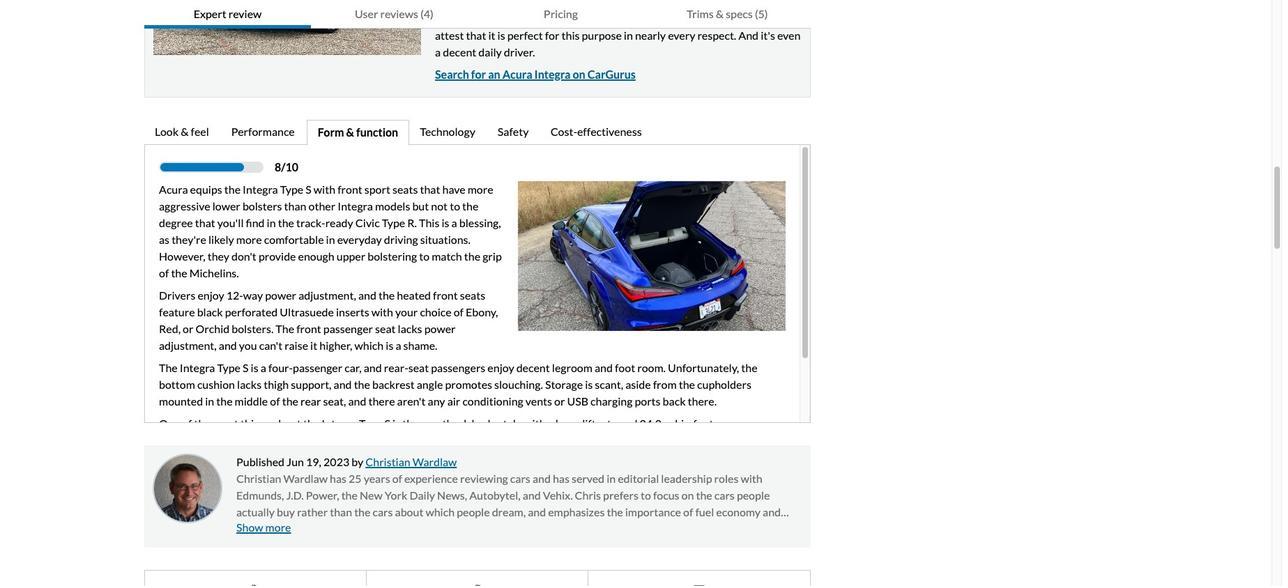 Task type: vqa. For each thing, say whether or not it's contained in the screenshot.
Function on the top of the page
yes



Task type: describe. For each thing, give the bounding box(es) containing it.
type left s,
[[367, 450, 390, 464]]

get
[[488, 450, 504, 464]]

is down dream,
[[499, 522, 506, 535]]

foot inside the integra type s is a four-passenger car, and rear-seat passengers enjoy decent legroom and foot room. unfortunately, the bottom cushion lacks thigh support, and the backrest angle promotes slouching. storage is scant, aside from the cupholders mounted in the middle of the rear seat, and there aren't any air conditioning vents or usb charging ports back there.
[[615, 361, 636, 374]]

decent
[[517, 361, 550, 374]]

the down car,
[[354, 378, 370, 391]]

great
[[213, 417, 239, 430]]

1 horizontal spatial people
[[737, 489, 770, 502]]

integra up bolsters
[[243, 182, 278, 196]]

comfortable
[[264, 233, 324, 246]]

and up scant,
[[595, 361, 613, 374]]

with up leadership
[[676, 450, 698, 464]]

crossover
[[603, 450, 650, 464]]

the up "measurement."
[[182, 434, 199, 447]]

photo by christian wardlaw. 2024 acura integra type s front-quarter view. image
[[153, 0, 421, 55]]

ports
[[635, 395, 661, 408]]

the up comfortable
[[278, 216, 294, 229]]

passengers
[[431, 361, 486, 374]]

in right lives
[[335, 539, 344, 552]]

and up four
[[763, 505, 781, 519]]

of inside the integra type s is a four-passenger car, and rear-seat passengers enjoy decent legroom and foot room. unfortunately, the bottom cushion lacks thigh support, and the backrest angle promotes slouching. storage is scant, aside from the cupholders mounted in the middle of the rear seat, and there aren't any air conditioning vents or usb charging ports back there.
[[270, 395, 280, 408]]

0 horizontal spatial power
[[265, 289, 297, 302]]

dream,
[[492, 505, 526, 519]]

0 vertical spatial adjustment,
[[299, 289, 356, 302]]

0 vertical spatial cargo
[[716, 417, 743, 430]]

vents
[[526, 395, 552, 408]]

and up married
[[528, 505, 546, 519]]

of left four
[[746, 522, 756, 535]]

driving inside one of the great things about the integra type s is the sportback body style with a large liftgate and 24.3 cubic-foot cargo area. fold the back seats down, and you can double that volume, though acura declines to provide a maximum cargo space measurement. that's ok. with the integra type s, it's clear that you get the utility of a small crossover suv with the driving character of a sports car.
[[719, 450, 753, 464]]

integra up civic
[[338, 199, 373, 212]]

seat,
[[323, 395, 346, 408]]

user edit image
[[249, 585, 263, 587]]

is inside drivers enjoy 12-way power adjustment, and the heated front seats feature black perforated ultrasuede inserts with your choice of ebony, red, or orchid bolsters. the front passenger seat lacks power adjustment, and you can't raise it higher, which is a shame.
[[386, 339, 394, 352]]

a left 'large'
[[548, 417, 554, 430]]

provide inside acura equips the integra type s with front sport seats that have more aggressive lower bolsters than other integra models but not to the degree that you'll find in the track-ready civic type r. this is a blessing, as they're likely more comfortable in everyday driving situations. however, they don't provide enough upper bolstering to match the grip of the michelins.
[[259, 249, 296, 263]]

aside
[[626, 378, 651, 391]]

the down can
[[311, 450, 327, 464]]

wardlaw inside christian wardlaw has 25 years of experience reviewing cars and has served in editorial leadership roles with edmunds, j.d. power, the new york daily news, autobytel, and vehix. chris prefers to focus on the cars people actually buy rather than the cars about which people dream, and emphasizes the importance of fuel economy and safety as much as how much fun a car is to drive. chris is married to an automotive journalist, is the father of four daughters, and lives in southern california.
[[284, 472, 328, 485]]

storage
[[545, 378, 583, 391]]

the up the cupholders
[[742, 361, 758, 374]]

to left match
[[419, 249, 430, 263]]

of right utility
[[555, 450, 565, 464]]

aren't
[[397, 395, 426, 408]]

vehix.
[[543, 489, 573, 502]]

back inside the integra type s is a four-passenger car, and rear-seat passengers enjoy decent legroom and foot room. unfortunately, the bottom cushion lacks thigh support, and the backrest angle promotes slouching. storage is scant, aside from the cupholders mounted in the middle of the rear seat, and there aren't any air conditioning vents or usb charging ports back there.
[[663, 395, 686, 408]]

the down rear
[[303, 417, 320, 430]]

lives
[[311, 539, 333, 552]]

lower
[[213, 199, 241, 212]]

track-
[[297, 216, 326, 229]]

charging
[[591, 395, 633, 408]]

and right car,
[[364, 361, 382, 374]]

1 horizontal spatial you
[[305, 434, 323, 447]]

look & feel
[[155, 125, 209, 138]]

the up blessing,
[[463, 199, 479, 212]]

your
[[396, 305, 418, 319]]

you inside drivers enjoy 12-way power adjustment, and the heated front seats feature black perforated ultrasuede inserts with your choice of ebony, red, or orchid bolsters. the front passenger seat lacks power adjustment, and you can't raise it higher, which is a shame.
[[239, 339, 257, 352]]

on inside christian wardlaw has 25 years of experience reviewing cars and has served in editorial leadership roles with edmunds, j.d. power, the new york daily news, autobytel, and vehix. chris prefers to focus on the cars people actually buy rather than the cars about which people dream, and emphasizes the importance of fuel economy and safety as much as how much fun a car is to drive. chris is married to an automotive journalist, is the father of four daughters, and lives in southern california.
[[682, 489, 694, 502]]

with
[[284, 450, 309, 464]]

editorial
[[618, 472, 659, 485]]

seats inside drivers enjoy 12-way power adjustment, and the heated front seats feature black perforated ultrasuede inserts with your choice of ebony, red, or orchid bolsters. the front passenger seat lacks power adjustment, and you can't raise it higher, which is a shame.
[[460, 289, 486, 302]]

s inside one of the great things about the integra type s is the sportback body style with a large liftgate and 24.3 cubic-foot cargo area. fold the back seats down, and you can double that volume, though acura declines to provide a maximum cargo space measurement. that's ok. with the integra type s, it's clear that you get the utility of a small crossover suv with the driving character of a sports car.
[[385, 417, 391, 430]]

in up prefers
[[607, 472, 616, 485]]

reviewing
[[460, 472, 508, 485]]

any
[[428, 395, 445, 408]]

performance tab
[[221, 120, 307, 146]]

in down ready
[[326, 233, 335, 246]]

type down models
[[382, 216, 405, 229]]

with inside drivers enjoy 12-way power adjustment, and the heated front seats feature black perforated ultrasuede inserts with your choice of ebony, red, or orchid bolsters. the front passenger seat lacks power adjustment, and you can't raise it higher, which is a shame.
[[372, 305, 393, 319]]

or inside the integra type s is a four-passenger car, and rear-seat passengers enjoy decent legroom and foot room. unfortunately, the bottom cushion lacks thigh support, and the backrest angle promotes slouching. storage is scant, aside from the cupholders mounted in the middle of the rear seat, and there aren't any air conditioning vents or usb charging ports back there.
[[555, 395, 565, 408]]

for
[[471, 67, 486, 81]]

j.d.
[[286, 489, 304, 502]]

a inside drivers enjoy 12-way power adjustment, and the heated front seats feature black perforated ultrasuede inserts with your choice of ebony, red, or orchid bolsters. the front passenger seat lacks power adjustment, and you can't raise it higher, which is a shame.
[[396, 339, 402, 352]]

and up with
[[285, 434, 303, 447]]

power,
[[306, 489, 339, 502]]

and left lives
[[290, 539, 308, 552]]

as inside acura equips the integra type s with front sport seats that have more aggressive lower bolsters than other integra models but not to the degree that you'll find in the track-ready civic type r. this is a blessing, as they're likely more comfortable in everyday driving situations. however, they don't provide enough upper bolstering to match the grip of the michelins.
[[159, 233, 170, 246]]

michelins.
[[190, 266, 239, 279]]

that up likely
[[195, 216, 215, 229]]

& for look
[[181, 125, 189, 138]]

style
[[499, 417, 522, 430]]

of left fuel
[[684, 505, 694, 519]]

upper
[[337, 249, 366, 263]]

declines
[[511, 434, 551, 447]]

1 vertical spatial front
[[433, 289, 458, 302]]

1 vertical spatial cargo
[[663, 434, 690, 447]]

is right journalist, at the bottom of the page
[[685, 522, 693, 535]]

an inside christian wardlaw has 25 years of experience reviewing cars and has served in editorial leadership roles with edmunds, j.d. power, the new york daily news, autobytel, and vehix. chris prefers to focus on the cars people actually buy rather than the cars about which people dream, and emphasizes the importance of fuel economy and safety as much as how much fun a car is to drive. chris is married to an automotive journalist, is the father of four daughters, and lives in southern california.
[[562, 522, 574, 535]]

the down 25
[[342, 489, 358, 502]]

type down 10
[[280, 182, 304, 196]]

body
[[472, 417, 496, 430]]

tab list containing look & feel
[[144, 120, 811, 146]]

and down orchid
[[219, 339, 237, 352]]

the inside drivers enjoy 12-way power adjustment, and the heated front seats feature black perforated ultrasuede inserts with your choice of ebony, red, or orchid bolsters. the front passenger seat lacks power adjustment, and you can't raise it higher, which is a shame.
[[379, 289, 395, 302]]

a left sports at the bottom of page
[[220, 467, 226, 480]]

of inside drivers enjoy 12-way power adjustment, and the heated front seats feature black perforated ultrasuede inserts with your choice of ebony, red, or orchid bolsters. the front passenger seat lacks power adjustment, and you can't raise it higher, which is a shame.
[[454, 305, 464, 319]]

character
[[159, 467, 206, 480]]

the inside the integra type s is a four-passenger car, and rear-seat passengers enjoy decent legroom and foot room. unfortunately, the bottom cushion lacks thigh support, and the backrest angle promotes slouching. storage is scant, aside from the cupholders mounted in the middle of the rear seat, and there aren't any air conditioning vents or usb charging ports back there.
[[159, 361, 178, 374]]

from
[[653, 378, 677, 391]]

the left grip on the top of the page
[[464, 249, 481, 263]]

and right seat,
[[348, 395, 367, 408]]

1 horizontal spatial as
[[269, 522, 279, 535]]

buy
[[277, 505, 295, 519]]

acura equips the integra type s with front sport seats that have more aggressive lower bolsters than other integra models but not to the degree that you'll find in the track-ready civic type r. this is a blessing, as they're likely more comfortable in everyday driving situations. however, they don't provide enough upper bolstering to match the grip of the michelins.
[[159, 182, 502, 279]]

this
[[419, 216, 440, 229]]

higher,
[[320, 339, 353, 352]]

ready
[[326, 216, 354, 229]]

perforated
[[225, 305, 278, 319]]

the inside drivers enjoy 12-way power adjustment, and the heated front seats feature black perforated ultrasuede inserts with your choice of ebony, red, or orchid bolsters. the front passenger seat lacks power adjustment, and you can't raise it higher, which is a shame.
[[276, 322, 294, 335]]

of down "measurement."
[[208, 467, 218, 480]]

not
[[431, 199, 448, 212]]

a inside the integra type s is a four-passenger car, and rear-seat passengers enjoy decent legroom and foot room. unfortunately, the bottom cushion lacks thigh support, and the backrest angle promotes slouching. storage is scant, aside from the cupholders mounted in the middle of the rear seat, and there aren't any air conditioning vents or usb charging ports back there.
[[261, 361, 266, 374]]

10
[[286, 160, 299, 173]]

review
[[229, 7, 262, 20]]

middle
[[235, 395, 268, 408]]

& for trims
[[716, 7, 724, 20]]

& for form
[[346, 125, 354, 139]]

effectiveness
[[578, 125, 642, 138]]

0 vertical spatial cars
[[511, 472, 531, 485]]

everyday
[[337, 233, 382, 246]]

fun
[[375, 522, 391, 535]]

is up usb
[[585, 378, 593, 391]]

and up "inserts"
[[359, 289, 377, 302]]

passenger inside drivers enjoy 12-way power adjustment, and the heated front seats feature black perforated ultrasuede inserts with your choice of ebony, red, or orchid bolsters. the front passenger seat lacks power adjustment, and you can't raise it higher, which is a shame.
[[324, 322, 373, 335]]

seat inside drivers enjoy 12-way power adjustment, and the heated front seats feature black perforated ultrasuede inserts with your choice of ebony, red, or orchid bolsters. the front passenger seat lacks power adjustment, and you can't raise it higher, which is a shame.
[[375, 322, 396, 335]]

maximum
[[613, 434, 661, 447]]

support,
[[291, 378, 332, 391]]

double
[[345, 434, 378, 447]]

trims & specs (5) tab
[[644, 0, 811, 29]]

1 horizontal spatial christian
[[366, 455, 411, 469]]

cost-effectiveness tab
[[540, 120, 655, 146]]

1 vertical spatial chris
[[471, 522, 497, 535]]

black
[[197, 305, 223, 319]]

civic
[[356, 216, 380, 229]]

california.
[[393, 539, 444, 552]]

search
[[435, 67, 469, 81]]

christian wardlaw link
[[366, 455, 457, 469]]

expert review tab
[[144, 0, 311, 29]]

prefers
[[603, 489, 639, 502]]

liftgate
[[583, 417, 618, 430]]

degree
[[159, 216, 193, 229]]

integra up 'cost-'
[[535, 67, 571, 81]]

(5)
[[755, 7, 769, 20]]

the down prefers
[[607, 505, 623, 519]]

0 vertical spatial an
[[488, 67, 501, 81]]

0 vertical spatial wardlaw
[[413, 455, 457, 469]]

models
[[375, 199, 410, 212]]

to left drive. at the left bottom of the page
[[428, 522, 439, 535]]

performance
[[231, 125, 295, 138]]

of up york
[[393, 472, 403, 485]]

air
[[448, 395, 461, 408]]

four-
[[268, 361, 293, 374]]

the down fuel
[[695, 522, 711, 535]]

to right married
[[550, 522, 560, 535]]

the up volume,
[[403, 417, 419, 430]]

2 has from the left
[[553, 472, 570, 485]]

that up s,
[[381, 434, 401, 447]]

2 much from the left
[[346, 522, 373, 535]]

driving inside acura equips the integra type s with front sport seats that have more aggressive lower bolsters than other integra models but not to the degree that you'll find in the track-ready civic type r. this is a blessing, as they're likely more comfortable in everyday driving situations. however, they don't provide enough upper bolstering to match the grip of the michelins.
[[384, 233, 418, 246]]

provide inside one of the great things about the integra type s is the sportback body style with a large liftgate and 24.3 cubic-foot cargo area. fold the back seats down, and you can double that volume, though acura declines to provide a maximum cargo space measurement. that's ok. with the integra type s, it's clear that you get the utility of a small crossover suv with the driving character of a sports car.
[[566, 434, 603, 447]]

journalist,
[[634, 522, 683, 535]]

enough
[[298, 249, 335, 263]]

the right get
[[506, 450, 522, 464]]

the left great at the left bottom
[[194, 417, 211, 430]]

the down cushion
[[216, 395, 233, 408]]

christian inside christian wardlaw has 25 years of experience reviewing cars and has served in editorial leadership roles with edmunds, j.d. power, the new york daily news, autobytel, and vehix. chris prefers to focus on the cars people actually buy rather than the cars about which people dream, and emphasizes the importance of fuel economy and safety as much as how much fun a car is to drive. chris is married to an automotive journalist, is the father of four daughters, and lives in southern california.
[[236, 472, 281, 485]]

to up importance
[[641, 489, 651, 502]]

type up double
[[359, 417, 383, 430]]

a inside acura equips the integra type s with front sport seats that have more aggressive lower bolsters than other integra models but not to the degree that you'll find in the track-ready civic type r. this is a blessing, as they're likely more comfortable in everyday driving situations. however, they don't provide enough upper bolstering to match the grip of the michelins.
[[452, 216, 457, 229]]

cushion
[[197, 378, 235, 391]]

look
[[155, 125, 179, 138]]

the down new
[[354, 505, 371, 519]]

photo by christian wardlaw. 2024 acura integra type s cargo space. image
[[518, 181, 786, 331]]

19,
[[306, 455, 322, 469]]

the up "lower"
[[224, 182, 241, 196]]

but
[[413, 199, 429, 212]]

search for an acura integra on cargurus
[[435, 67, 636, 81]]

bolsters.
[[232, 322, 274, 335]]

situations.
[[420, 233, 471, 246]]

enjoy inside the integra type s is a four-passenger car, and rear-seat passengers enjoy decent legroom and foot room. unfortunately, the bottom cushion lacks thigh support, and the backrest angle promotes slouching. storage is scant, aside from the cupholders mounted in the middle of the rear seat, and there aren't any air conditioning vents or usb charging ports back there.
[[488, 361, 515, 374]]

rear-
[[384, 361, 409, 374]]

1 horizontal spatial chris
[[575, 489, 601, 502]]

than inside acura equips the integra type s with front sport seats that have more aggressive lower bolsters than other integra models but not to the degree that you'll find in the track-ready civic type r. this is a blessing, as they're likely more comfortable in everyday driving situations. however, they don't provide enough upper bolstering to match the grip of the michelins.
[[284, 199, 307, 212]]

of right one
[[182, 417, 192, 430]]

safety tab
[[487, 120, 540, 146]]

th large image
[[694, 585, 705, 587]]

news,
[[437, 489, 467, 502]]

than inside christian wardlaw has 25 years of experience reviewing cars and has served in editorial leadership roles with edmunds, j.d. power, the new york daily news, autobytel, and vehix. chris prefers to focus on the cars people actually buy rather than the cars about which people dream, and emphasizes the importance of fuel economy and safety as much as how much fun a car is to drive. chris is married to an automotive journalist, is the father of four daughters, and lives in southern california.
[[330, 505, 352, 519]]

a left the small
[[567, 450, 573, 464]]



Task type: locate. For each thing, give the bounding box(es) containing it.
seats inside one of the great things about the integra type s is the sportback body style with a large liftgate and 24.3 cubic-foot cargo area. fold the back seats down, and you can double that volume, though acura declines to provide a maximum cargo space measurement. that's ok. with the integra type s, it's clear that you get the utility of a small crossover suv with the driving character of a sports car.
[[226, 434, 251, 447]]

way
[[243, 289, 263, 302]]

than up track-
[[284, 199, 307, 212]]

1 horizontal spatial than
[[330, 505, 352, 519]]

1 horizontal spatial seats
[[393, 182, 418, 196]]

enjoy up slouching.
[[488, 361, 515, 374]]

cars up fun
[[373, 505, 393, 519]]

wardlaw down "19,"
[[284, 472, 328, 485]]

1 horizontal spatial adjustment,
[[299, 289, 356, 302]]

1 horizontal spatial provide
[[566, 434, 603, 447]]

suv
[[652, 450, 674, 464]]

christian wardlaw has 25 years of experience reviewing cars and has served in editorial leadership roles with edmunds, j.d. power, the new york daily news, autobytel, and vehix. chris prefers to focus on the cars people actually buy rather than the cars about which people dream, and emphasizes the importance of fuel economy and safety as much as how much fun a car is to drive. chris is married to an automotive journalist, is the father of four daughters, and lives in southern california.
[[236, 472, 781, 552]]

2 horizontal spatial s
[[385, 417, 391, 430]]

with right roles at the right bottom
[[741, 472, 763, 485]]

1 vertical spatial seats
[[460, 289, 486, 302]]

integra up can
[[322, 417, 357, 430]]

foot up space
[[694, 417, 714, 430]]

0 horizontal spatial enjoy
[[198, 289, 224, 302]]

leadership
[[662, 472, 713, 485]]

passenger inside the integra type s is a four-passenger car, and rear-seat passengers enjoy decent legroom and foot room. unfortunately, the bottom cushion lacks thigh support, and the backrest angle promotes slouching. storage is scant, aside from the cupholders mounted in the middle of the rear seat, and there aren't any air conditioning vents or usb charging ports back there.
[[293, 361, 343, 374]]

back down great at the left bottom
[[201, 434, 224, 447]]

0 vertical spatial provide
[[259, 249, 296, 263]]

expert review
[[194, 7, 262, 20]]

1 vertical spatial christian
[[236, 472, 281, 485]]

1 vertical spatial provide
[[566, 434, 603, 447]]

search for an acura integra on cargurus link
[[435, 67, 636, 81]]

is
[[442, 216, 450, 229], [386, 339, 394, 352], [251, 361, 259, 374], [585, 378, 593, 391], [393, 417, 401, 430], [419, 522, 426, 535], [499, 522, 506, 535], [685, 522, 693, 535]]

2 horizontal spatial &
[[716, 7, 724, 20]]

0 vertical spatial or
[[183, 322, 194, 335]]

0 vertical spatial which
[[355, 339, 384, 352]]

0 vertical spatial enjoy
[[198, 289, 224, 302]]

much up southern
[[346, 522, 373, 535]]

it
[[311, 339, 318, 352]]

back inside one of the great things about the integra type s is the sportback body style with a large liftgate and 24.3 cubic-foot cargo area. fold the back seats down, and you can double that volume, though acura declines to provide a maximum cargo space measurement. that's ok. with the integra type s, it's clear that you get the utility of a small crossover suv with the driving character of a sports car.
[[201, 434, 224, 447]]

lacks
[[398, 322, 422, 335], [237, 378, 262, 391]]

new
[[360, 489, 383, 502]]

foot inside one of the great things about the integra type s is the sportback body style with a large liftgate and 24.3 cubic-foot cargo area. fold the back seats down, and you can double that volume, though acura declines to provide a maximum cargo space measurement. that's ok. with the integra type s, it's clear that you get the utility of a small crossover suv with the driving character of a sports car.
[[694, 417, 714, 430]]

look & feel tab
[[144, 120, 221, 146]]

daughters,
[[236, 539, 288, 552]]

0 vertical spatial lacks
[[398, 322, 422, 335]]

0 horizontal spatial wardlaw
[[284, 472, 328, 485]]

1 vertical spatial the
[[159, 361, 178, 374]]

room.
[[638, 361, 666, 374]]

0 horizontal spatial christian
[[236, 472, 281, 485]]

acura inside acura equips the integra type s with front sport seats that have more aggressive lower bolsters than other integra models but not to the degree that you'll find in the track-ready civic type r. this is a blessing, as they're likely more comfortable in everyday driving situations. however, they don't provide enough upper bolstering to match the grip of the michelins.
[[159, 182, 188, 196]]

to inside one of the great things about the integra type s is the sportback body style with a large liftgate and 24.3 cubic-foot cargo area. fold the back seats down, and you can double that volume, though acura declines to provide a maximum cargo space measurement. that's ok. with the integra type s, it's clear that you get the utility of a small crossover suv with the driving character of a sports car.
[[553, 434, 564, 447]]

1 vertical spatial which
[[426, 505, 455, 519]]

1 vertical spatial driving
[[719, 450, 753, 464]]

2 vertical spatial s
[[385, 417, 391, 430]]

a inside christian wardlaw has 25 years of experience reviewing cars and has served in editorial leadership roles with edmunds, j.d. power, the new york daily news, autobytel, and vehix. chris prefers to focus on the cars people actually buy rather than the cars about which people dream, and emphasizes the importance of fuel economy and safety as much as how much fun a car is to drive. chris is married to an automotive journalist, is the father of four daughters, and lives in southern california.
[[393, 522, 399, 535]]

tab list
[[144, 0, 811, 29], [144, 120, 811, 146], [144, 570, 811, 587]]

0 horizontal spatial chris
[[471, 522, 497, 535]]

and left vehix.
[[523, 489, 541, 502]]

there
[[369, 395, 395, 408]]

s,
[[392, 450, 401, 464]]

about up car
[[395, 505, 424, 519]]

0 horizontal spatial on
[[573, 67, 586, 81]]

0 horizontal spatial cargo
[[663, 434, 690, 447]]

1 horizontal spatial lacks
[[398, 322, 422, 335]]

is inside acura equips the integra type s with front sport seats that have more aggressive lower bolsters than other integra models but not to the degree that you'll find in the track-ready civic type r. this is a blessing, as they're likely more comfortable in everyday driving situations. however, they don't provide enough upper bolstering to match the grip of the michelins.
[[442, 216, 450, 229]]

2 horizontal spatial cars
[[715, 489, 735, 502]]

2 horizontal spatial you
[[468, 450, 486, 464]]

1 vertical spatial adjustment,
[[159, 339, 217, 352]]

1 has from the left
[[330, 472, 347, 485]]

user reviews (4)
[[355, 7, 434, 20]]

0 horizontal spatial adjustment,
[[159, 339, 217, 352]]

with
[[314, 182, 336, 196], [372, 305, 393, 319], [524, 417, 546, 430], [676, 450, 698, 464], [741, 472, 763, 485]]

8 / 10
[[275, 160, 299, 173]]

acura right for
[[503, 67, 533, 81]]

0 horizontal spatial than
[[284, 199, 307, 212]]

cost-effectiveness
[[551, 125, 642, 138]]

1 vertical spatial an
[[562, 522, 574, 535]]

1 horizontal spatial foot
[[694, 417, 714, 430]]

1 vertical spatial about
[[395, 505, 424, 519]]

2 tab list from the top
[[144, 120, 811, 146]]

emphasizes
[[548, 505, 605, 519]]

an
[[488, 67, 501, 81], [562, 522, 574, 535]]

2 horizontal spatial seats
[[460, 289, 486, 302]]

tab list down for
[[144, 120, 811, 146]]

1 vertical spatial foot
[[694, 417, 714, 430]]

they
[[208, 249, 229, 263]]

type inside the integra type s is a four-passenger car, and rear-seat passengers enjoy decent legroom and foot room. unfortunately, the bottom cushion lacks thigh support, and the backrest angle promotes slouching. storage is scant, aside from the cupholders mounted in the middle of the rear seat, and there aren't any air conditioning vents or usb charging ports back there.
[[217, 361, 241, 374]]

safety
[[236, 522, 266, 535]]

0 vertical spatial seat
[[375, 322, 396, 335]]

of right choice
[[454, 305, 464, 319]]

0 vertical spatial passenger
[[324, 322, 373, 335]]

1 horizontal spatial more
[[266, 521, 291, 534]]

you'll
[[218, 216, 244, 229]]

than up how
[[330, 505, 352, 519]]

unfortunately,
[[668, 361, 740, 374]]

tab panel containing 8
[[144, 144, 811, 482]]

0 vertical spatial you
[[239, 339, 257, 352]]

christian up years
[[366, 455, 411, 469]]

user
[[355, 7, 378, 20]]

tab list up for
[[144, 0, 811, 29]]

integra down can
[[329, 450, 365, 464]]

1 horizontal spatial much
[[346, 522, 373, 535]]

1 much from the left
[[281, 522, 308, 535]]

an right for
[[488, 67, 501, 81]]

is right car
[[419, 522, 426, 535]]

more
[[468, 182, 494, 196], [236, 233, 262, 246], [266, 521, 291, 534]]

chris down served
[[575, 489, 601, 502]]

and down utility
[[533, 472, 551, 485]]

the down space
[[700, 450, 716, 464]]

cubic-
[[664, 417, 694, 430]]

25
[[349, 472, 362, 485]]

24.3
[[640, 417, 662, 430]]

2 vertical spatial you
[[468, 450, 486, 464]]

1 horizontal spatial seat
[[409, 361, 429, 374]]

the left heated
[[379, 289, 395, 302]]

1 horizontal spatial front
[[338, 182, 363, 196]]

scant,
[[595, 378, 624, 391]]

front down ultrasuede
[[297, 322, 321, 335]]

1 vertical spatial people
[[457, 505, 490, 519]]

one of the great things about the integra type s is the sportback body style with a large liftgate and 24.3 cubic-foot cargo area. fold the back seats down, and you can double that volume, though acura declines to provide a maximum cargo space measurement. that's ok. with the integra type s, it's clear that you get the utility of a small crossover suv with the driving character of a sports car.
[[159, 417, 770, 480]]

1 vertical spatial acura
[[159, 182, 188, 196]]

a left car
[[393, 522, 399, 535]]

find
[[246, 216, 265, 229]]

about
[[273, 417, 301, 430], [395, 505, 424, 519]]

1 vertical spatial power
[[425, 322, 456, 335]]

0 vertical spatial s
[[306, 182, 312, 196]]

which inside drivers enjoy 12-way power adjustment, and the heated front seats feature black perforated ultrasuede inserts with your choice of ebony, red, or orchid bolsters. the front passenger seat lacks power adjustment, and you can't raise it higher, which is a shame.
[[355, 339, 384, 352]]

s inside acura equips the integra type s with front sport seats that have more aggressive lower bolsters than other integra models but not to the degree that you'll find in the track-ready civic type r. this is a blessing, as they're likely more comfortable in everyday driving situations. however, they don't provide enough upper bolstering to match the grip of the michelins.
[[306, 182, 312, 196]]

much
[[281, 522, 308, 535], [346, 522, 373, 535]]

1 horizontal spatial about
[[395, 505, 424, 519]]

people up drive. at the left bottom of the page
[[457, 505, 490, 519]]

acura up the aggressive
[[159, 182, 188, 196]]

1 horizontal spatial on
[[682, 489, 694, 502]]

that down though
[[446, 450, 466, 464]]

2 horizontal spatial as
[[310, 522, 321, 535]]

christian
[[366, 455, 411, 469], [236, 472, 281, 485]]

0 horizontal spatial back
[[201, 434, 224, 447]]

(4)
[[421, 7, 434, 20]]

0 vertical spatial acura
[[503, 67, 533, 81]]

bottom
[[159, 378, 195, 391]]

an down 'emphasizes'
[[562, 522, 574, 535]]

likely
[[209, 233, 234, 246]]

power
[[265, 289, 297, 302], [425, 322, 456, 335]]

is inside one of the great things about the integra type s is the sportback body style with a large liftgate and 24.3 cubic-foot cargo area. fold the back seats down, and you can double that volume, though acura declines to provide a maximum cargo space measurement. that's ok. with the integra type s, it's clear that you get the utility of a small crossover suv with the driving character of a sports car.
[[393, 417, 401, 430]]

about inside christian wardlaw has 25 years of experience reviewing cars and has served in editorial leadership roles with edmunds, j.d. power, the new york daily news, autobytel, and vehix. chris prefers to focus on the cars people actually buy rather than the cars about which people dream, and emphasizes the importance of fuel economy and safety as much as how much fun a car is to drive. chris is married to an automotive journalist, is the father of four daughters, and lives in southern california.
[[395, 505, 424, 519]]

it's
[[403, 450, 417, 464]]

0 horizontal spatial lacks
[[237, 378, 262, 391]]

seat inside the integra type s is a four-passenger car, and rear-seat passengers enjoy decent legroom and foot room. unfortunately, the bottom cushion lacks thigh support, and the backrest angle promotes slouching. storage is scant, aside from the cupholders mounted in the middle of the rear seat, and there aren't any air conditioning vents or usb charging ports back there.
[[409, 361, 429, 374]]

integra up cushion
[[180, 361, 215, 374]]

0 vertical spatial power
[[265, 289, 297, 302]]

1 vertical spatial enjoy
[[488, 361, 515, 374]]

0 horizontal spatial has
[[330, 472, 347, 485]]

question image
[[474, 585, 482, 587]]

that
[[420, 182, 440, 196], [195, 216, 215, 229], [381, 434, 401, 447], [446, 450, 466, 464]]

0 horizontal spatial or
[[183, 322, 194, 335]]

cost-
[[551, 125, 578, 138]]

lacks inside drivers enjoy 12-way power adjustment, and the heated front seats feature black perforated ultrasuede inserts with your choice of ebony, red, or orchid bolsters. the front passenger seat lacks power adjustment, and you can't raise it higher, which is a shame.
[[398, 322, 422, 335]]

cupholders
[[698, 378, 752, 391]]

1 vertical spatial lacks
[[237, 378, 262, 391]]

seats inside acura equips the integra type s with front sport seats that have more aggressive lower bolsters than other integra models but not to the degree that you'll find in the track-ready civic type r. this is a blessing, as they're likely more comfortable in everyday driving situations. however, they don't provide enough upper bolstering to match the grip of the michelins.
[[393, 182, 418, 196]]

cargo down cubic-
[[663, 434, 690, 447]]

0 horizontal spatial front
[[297, 322, 321, 335]]

8
[[275, 160, 281, 173]]

1 vertical spatial you
[[305, 434, 323, 447]]

that up not
[[420, 182, 440, 196]]

acura inside one of the great things about the integra type s is the sportback body style with a large liftgate and 24.3 cubic-foot cargo area. fold the back seats down, and you can double that volume, though acura declines to provide a maximum cargo space measurement. that's ok. with the integra type s, it's clear that you get the utility of a small crossover suv with the driving character of a sports car.
[[480, 434, 509, 447]]

front left sport
[[338, 182, 363, 196]]

though
[[443, 434, 478, 447]]

with up other
[[314, 182, 336, 196]]

power right way
[[265, 289, 297, 302]]

the down however,
[[171, 266, 187, 279]]

served
[[572, 472, 605, 485]]

s down the there
[[385, 417, 391, 430]]

drive.
[[441, 522, 468, 535]]

more right have
[[468, 182, 494, 196]]

bolsters
[[243, 199, 282, 212]]

2 vertical spatial seats
[[226, 434, 251, 447]]

with up declines
[[524, 417, 546, 430]]

reviews
[[381, 7, 419, 20]]

rather
[[297, 505, 328, 519]]

cargo left "area."
[[716, 417, 743, 430]]

s inside the integra type s is a four-passenger car, and rear-seat passengers enjoy decent legroom and foot room. unfortunately, the bottom cushion lacks thigh support, and the backrest angle promotes slouching. storage is scant, aside from the cupholders mounted in the middle of the rear seat, and there aren't any air conditioning vents or usb charging ports back there.
[[243, 361, 249, 374]]

of down however,
[[159, 266, 169, 279]]

technology tab
[[410, 120, 487, 146]]

ebony,
[[466, 305, 498, 319]]

1 horizontal spatial s
[[306, 182, 312, 196]]

1 vertical spatial s
[[243, 361, 249, 374]]

foot up aside
[[615, 361, 636, 374]]

1 vertical spatial more
[[236, 233, 262, 246]]

of inside acura equips the integra type s with front sport seats that have more aggressive lower bolsters than other integra models but not to the degree that you'll find in the track-ready civic type r. this is a blessing, as they're likely more comfortable in everyday driving situations. however, they don't provide enough upper bolstering to match the grip of the michelins.
[[159, 266, 169, 279]]

car,
[[345, 361, 362, 374]]

1 horizontal spatial an
[[562, 522, 574, 535]]

0 vertical spatial than
[[284, 199, 307, 212]]

front inside acura equips the integra type s with front sport seats that have more aggressive lower bolsters than other integra models but not to the degree that you'll find in the track-ready civic type r. this is a blessing, as they're likely more comfortable in everyday driving situations. however, they don't provide enough upper bolstering to match the grip of the michelins.
[[338, 182, 363, 196]]

0 horizontal spatial driving
[[384, 233, 418, 246]]

seat up angle
[[409, 361, 429, 374]]

back down 'from'
[[663, 395, 686, 408]]

0 vertical spatial the
[[276, 322, 294, 335]]

years
[[364, 472, 390, 485]]

enjoy up black
[[198, 289, 224, 302]]

0 horizontal spatial much
[[281, 522, 308, 535]]

there.
[[688, 395, 717, 408]]

2 vertical spatial tab list
[[144, 570, 811, 587]]

1 horizontal spatial the
[[276, 322, 294, 335]]

lacks down your at the bottom left
[[398, 322, 422, 335]]

1 vertical spatial cars
[[715, 489, 735, 502]]

seats up "ebony,"
[[460, 289, 486, 302]]

in right find on the left top
[[267, 216, 276, 229]]

is left four-
[[251, 361, 259, 374]]

is right this
[[442, 216, 450, 229]]

ok.
[[263, 450, 282, 464]]

0 vertical spatial more
[[468, 182, 494, 196]]

to right not
[[450, 199, 460, 212]]

0 horizontal spatial seat
[[375, 322, 396, 335]]

in inside the integra type s is a four-passenger car, and rear-seat passengers enjoy decent legroom and foot room. unfortunately, the bottom cushion lacks thigh support, and the backrest angle promotes slouching. storage is scant, aside from the cupholders mounted in the middle of the rear seat, and there aren't any air conditioning vents or usb charging ports back there.
[[205, 395, 214, 408]]

and up maximum
[[620, 417, 638, 430]]

passenger up "support,"
[[293, 361, 343, 374]]

0 horizontal spatial seats
[[226, 434, 251, 447]]

promotes
[[445, 378, 493, 391]]

0 vertical spatial tab list
[[144, 0, 811, 29]]

1 horizontal spatial enjoy
[[488, 361, 515, 374]]

pricing tab
[[478, 0, 644, 29]]

seats up models
[[393, 182, 418, 196]]

a down liftgate
[[605, 434, 611, 447]]

0 vertical spatial back
[[663, 395, 686, 408]]

0 vertical spatial christian
[[366, 455, 411, 469]]

or inside drivers enjoy 12-way power adjustment, and the heated front seats feature black perforated ultrasuede inserts with your choice of ebony, red, or orchid bolsters. the front passenger seat lacks power adjustment, and you can't raise it higher, which is a shame.
[[183, 322, 194, 335]]

adjustment, down red,
[[159, 339, 217, 352]]

user reviews (4) tab
[[311, 0, 478, 29]]

2 vertical spatial more
[[266, 521, 291, 534]]

the right 'from'
[[679, 378, 695, 391]]

christian wardlaw headshot image
[[153, 454, 223, 524]]

with left your at the bottom left
[[372, 305, 393, 319]]

four
[[758, 522, 778, 535]]

provide down comfortable
[[259, 249, 296, 263]]

acura
[[503, 67, 533, 81], [159, 182, 188, 196], [480, 434, 509, 447]]

0 horizontal spatial which
[[355, 339, 384, 352]]

type up cushion
[[217, 361, 241, 374]]

the up fuel
[[697, 489, 713, 502]]

0 horizontal spatial you
[[239, 339, 257, 352]]

grip
[[483, 249, 502, 263]]

1 vertical spatial or
[[555, 395, 565, 408]]

legroom
[[552, 361, 593, 374]]

of down thigh
[[270, 395, 280, 408]]

2 vertical spatial cars
[[373, 505, 393, 519]]

seat down your at the bottom left
[[375, 322, 396, 335]]

2023
[[324, 455, 350, 469]]

on
[[573, 67, 586, 81], [682, 489, 694, 502]]

with inside christian wardlaw has 25 years of experience reviewing cars and has served in editorial leadership roles with edmunds, j.d. power, the new york daily news, autobytel, and vehix. chris prefers to focus on the cars people actually buy rather than the cars about which people dream, and emphasizes the importance of fuel economy and safety as much as how much fun a car is to drive. chris is married to an automotive journalist, is the father of four daughters, and lives in southern california.
[[741, 472, 763, 485]]

the up bottom
[[159, 361, 178, 374]]

a up situations.
[[452, 216, 457, 229]]

lacks inside the integra type s is a four-passenger car, and rear-seat passengers enjoy decent legroom and foot room. unfortunately, the bottom cushion lacks thigh support, and the backrest angle promotes slouching. storage is scant, aside from the cupholders mounted in the middle of the rear seat, and there aren't any air conditioning vents or usb charging ports back there.
[[237, 378, 262, 391]]

small
[[575, 450, 601, 464]]

integra inside the integra type s is a four-passenger car, and rear-seat passengers enjoy decent legroom and foot room. unfortunately, the bottom cushion lacks thigh support, and the backrest angle promotes slouching. storage is scant, aside from the cupholders mounted in the middle of the rear seat, and there aren't any air conditioning vents or usb charging ports back there.
[[180, 361, 215, 374]]

on down leadership
[[682, 489, 694, 502]]

tab panel
[[144, 144, 811, 482]]

car
[[401, 522, 416, 535]]

seats up that's
[[226, 434, 251, 447]]

acura up get
[[480, 434, 509, 447]]

tab list containing expert review
[[144, 0, 811, 29]]

and up seat,
[[334, 378, 352, 391]]

0 horizontal spatial people
[[457, 505, 490, 519]]

fuel
[[696, 505, 715, 519]]

0 vertical spatial on
[[573, 67, 586, 81]]

trims
[[687, 7, 714, 20]]

1 horizontal spatial cargo
[[716, 417, 743, 430]]

much down buy
[[281, 522, 308, 535]]

orchid
[[196, 322, 230, 335]]

in down cushion
[[205, 395, 214, 408]]

technology
[[420, 125, 476, 138]]

the left rear
[[282, 395, 299, 408]]

expert
[[194, 7, 226, 20]]

1 tab list from the top
[[144, 0, 811, 29]]

with inside acura equips the integra type s with front sport seats that have more aggressive lower bolsters than other integra models but not to the degree that you'll find in the track-ready civic type r. this is a blessing, as they're likely more comfortable in everyday driving situations. however, they don't provide enough upper bolstering to match the grip of the michelins.
[[314, 182, 336, 196]]

chris right drive. at the left bottom of the page
[[471, 522, 497, 535]]

choice
[[420, 305, 452, 319]]

more up don't
[[236, 233, 262, 246]]

& left specs
[[716, 7, 724, 20]]

backrest
[[373, 378, 415, 391]]

area.
[[746, 417, 770, 430]]

3 tab list from the top
[[144, 570, 811, 587]]

don't
[[232, 249, 257, 263]]

12-
[[227, 289, 243, 302]]

enjoy inside drivers enjoy 12-way power adjustment, and the heated front seats feature black perforated ultrasuede inserts with your choice of ebony, red, or orchid bolsters. the front passenger seat lacks power adjustment, and you can't raise it higher, which is a shame.
[[198, 289, 224, 302]]

can't
[[259, 339, 283, 352]]

seats
[[393, 182, 418, 196], [460, 289, 486, 302], [226, 434, 251, 447]]

0 vertical spatial about
[[273, 417, 301, 430]]

has down the 2023
[[330, 472, 347, 485]]

form & function tab
[[307, 120, 410, 146]]

bolstering
[[368, 249, 417, 263]]

about inside one of the great things about the integra type s is the sportback body style with a large liftgate and 24.3 cubic-foot cargo area. fold the back seats down, and you can double that volume, though acura declines to provide a maximum cargo space measurement. that's ok. with the integra type s, it's clear that you get the utility of a small crossover suv with the driving character of a sports car.
[[273, 417, 301, 430]]

which up car,
[[355, 339, 384, 352]]

2 vertical spatial front
[[297, 322, 321, 335]]

0 vertical spatial people
[[737, 489, 770, 502]]

0 horizontal spatial foot
[[615, 361, 636, 374]]

0 horizontal spatial provide
[[259, 249, 296, 263]]

they're
[[172, 233, 206, 246]]

0 horizontal spatial the
[[159, 361, 178, 374]]

tab list down drive. at the left bottom of the page
[[144, 570, 811, 587]]

r.
[[408, 216, 417, 229]]

which inside christian wardlaw has 25 years of experience reviewing cars and has served in editorial leadership roles with edmunds, j.d. power, the new york daily news, autobytel, and vehix. chris prefers to focus on the cars people actually buy rather than the cars about which people dream, and emphasizes the importance of fuel economy and safety as much as how much fun a car is to drive. chris is married to an automotive journalist, is the father of four daughters, and lives in southern california.
[[426, 505, 455, 519]]

on left cargurus
[[573, 67, 586, 81]]



